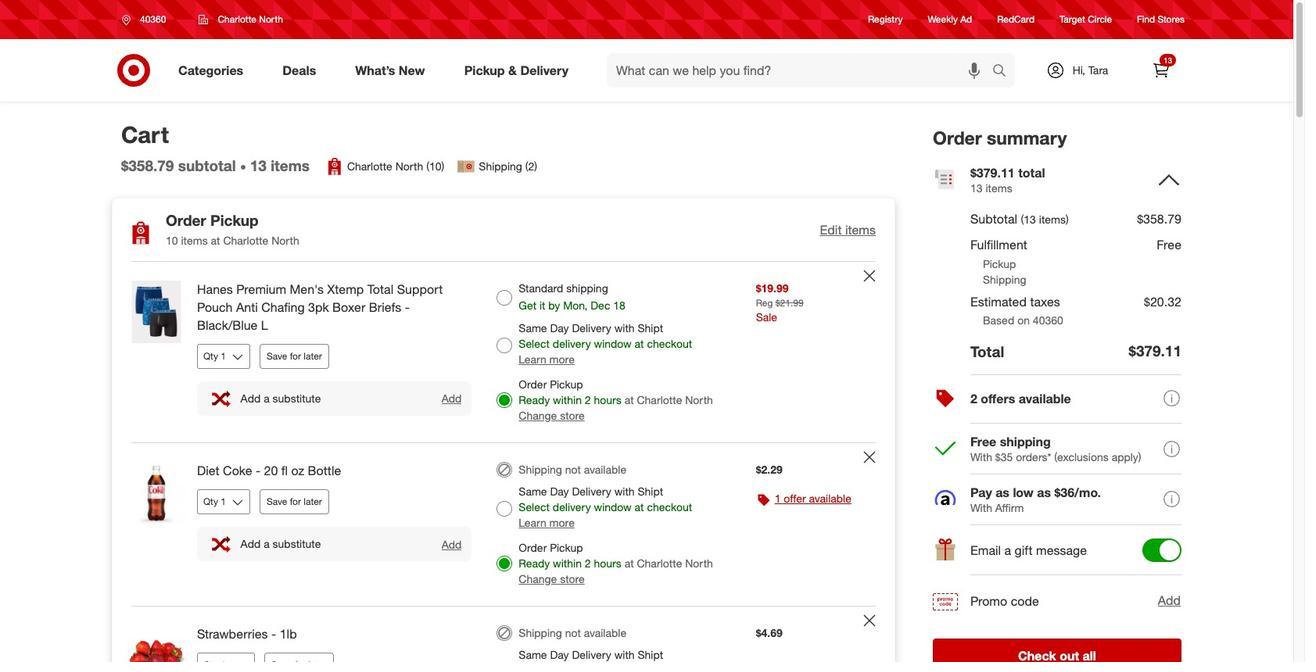 Task type: describe. For each thing, give the bounding box(es) containing it.
offer
[[784, 492, 806, 505]]

shipping not available for strawberries - 1lb
[[519, 626, 626, 639]]

email a gift message
[[970, 543, 1087, 558]]

2 vertical spatial add button
[[1157, 591, 1181, 611]]

oz
[[291, 463, 304, 478]]

standard
[[519, 282, 563, 295]]

registry link
[[868, 13, 903, 26]]

13 items
[[250, 157, 310, 175]]

by
[[548, 299, 560, 312]]

subtotal
[[970, 211, 1017, 227]]

estimated
[[970, 294, 1027, 309]]

3pk
[[308, 299, 329, 315]]

with for diet coke - 20 fl oz bottle
[[614, 485, 635, 498]]

select for diet coke - 20 fl oz bottle
[[519, 500, 550, 514]]

strawberries - 1lb
[[197, 626, 297, 642]]

add a substitute for bottle
[[241, 537, 321, 550]]

3 shipt from the top
[[638, 648, 663, 661]]

$20.32
[[1144, 294, 1181, 309]]

- inside 'hanes premium men's xtemp total support pouch anti chafing 3pk boxer briefs - black/blue l'
[[405, 299, 410, 315]]

save for -
[[267, 496, 287, 507]]

delivery for hanes premium men's xtemp total support pouch anti chafing 3pk boxer briefs - black/blue l
[[553, 337, 591, 350]]

find stores link
[[1137, 13, 1185, 26]]

$379.11 for $379.11
[[1129, 342, 1181, 360]]

store pickup radio for diet coke - 20 fl oz bottle
[[497, 556, 512, 571]]

offers
[[981, 391, 1015, 407]]

support
[[397, 282, 443, 297]]

1 as from the left
[[996, 485, 1009, 500]]

hanes premium men's xtemp total support pouch anti chafing 3pk boxer briefs - black/blue l
[[197, 282, 443, 333]]

checkout for diet coke - 20 fl oz bottle
[[647, 500, 692, 514]]

(exclusions
[[1054, 450, 1109, 463]]

with inside free shipping with $35 orders* (exclusions apply)
[[970, 450, 992, 463]]

target circle
[[1060, 14, 1112, 25]]

items inside dropdown button
[[845, 222, 876, 238]]

$21.99
[[775, 297, 803, 309]]

charlotte north
[[218, 13, 283, 25]]

pickup & delivery
[[464, 62, 568, 78]]

promo code
[[970, 593, 1039, 609]]

email
[[970, 543, 1001, 558]]

substitute for bottle
[[273, 537, 321, 550]]

hi,
[[1073, 63, 1085, 77]]

order summary
[[933, 127, 1067, 149]]

pickup & delivery link
[[451, 53, 588, 88]]

orders*
[[1016, 450, 1051, 463]]

later for 20
[[304, 496, 322, 507]]

1lb
[[280, 626, 297, 642]]

search
[[985, 64, 1023, 79]]

strawberries - 1lb link
[[197, 625, 472, 643]]

cart item ready to fulfill group containing diet coke - 20 fl oz bottle
[[113, 443, 895, 606]]

2 offers available
[[970, 391, 1071, 407]]

strawberries - 1lb image
[[125, 625, 188, 662]]

with inside pay as low as $36/mo. with affirm
[[970, 501, 992, 514]]

taxes
[[1030, 294, 1060, 309]]

shipping for standard shipping
[[566, 282, 608, 295]]

add button for diet coke - 20 fl oz bottle
[[441, 537, 462, 552]]

items)
[[1039, 213, 1069, 226]]

save for later for -
[[267, 496, 322, 507]]

weekly
[[928, 14, 958, 25]]

3 with from the top
[[614, 648, 635, 661]]

(2)
[[525, 160, 537, 173]]

standard shipping get it by mon, dec 18
[[519, 282, 625, 312]]

men's
[[290, 282, 324, 297]]

free for free shipping with $35 orders* (exclusions apply)
[[970, 434, 996, 449]]

summary
[[987, 127, 1067, 149]]

$358.79 for $358.79 subtotal
[[121, 157, 174, 175]]

items inside order pickup 10 items at charlotte north
[[181, 234, 208, 247]]

xtemp
[[327, 282, 364, 297]]

2 offers available button
[[933, 374, 1181, 424]]

order inside order pickup 10 items at charlotte north
[[166, 211, 206, 229]]

based
[[983, 314, 1014, 327]]

sale
[[756, 311, 777, 324]]

edit items button
[[820, 221, 876, 239]]

find stores
[[1137, 14, 1185, 25]]

stores
[[1158, 14, 1185, 25]]

$358.79 subtotal
[[121, 157, 236, 175]]

add a substitute for pouch
[[241, 392, 321, 405]]

(10)
[[426, 160, 444, 173]]

weekly ad
[[928, 14, 972, 25]]

list containing charlotte north (10)
[[325, 157, 537, 176]]

add button for hanes premium men's xtemp total support pouch anti chafing 3pk boxer briefs - black/blue l
[[441, 391, 462, 406]]

change store button for hanes premium men's xtemp total support pouch anti chafing 3pk boxer briefs - black/blue l
[[519, 408, 585, 424]]

within for hanes premium men's xtemp total support pouch anti chafing 3pk boxer briefs - black/blue l
[[553, 393, 582, 407]]

order pickup 10 items at charlotte north
[[166, 211, 299, 247]]

charlotte north (10)
[[347, 160, 444, 173]]

briefs
[[369, 299, 401, 315]]

diet coke - 20 fl oz bottle image
[[125, 462, 188, 525]]

delivery for diet coke - 20 fl oz bottle
[[553, 500, 591, 514]]

same day delivery with shipt select delivery window at checkout learn more for hanes premium men's xtemp total support pouch anti chafing 3pk boxer briefs - black/blue l
[[519, 321, 692, 366]]

based on 40360
[[983, 314, 1063, 327]]

chafing
[[261, 299, 305, 315]]

deals link
[[269, 53, 336, 88]]

categories
[[178, 62, 243, 78]]

hi, tara
[[1073, 63, 1108, 77]]

learn more button for diet coke - 20 fl oz bottle
[[519, 515, 575, 531]]

redcard link
[[997, 13, 1035, 26]]

apply)
[[1112, 450, 1141, 463]]

0 horizontal spatial -
[[256, 463, 260, 478]]

13 inside $379.11 total 13 items
[[970, 181, 983, 195]]

fulfillment
[[970, 237, 1027, 252]]

save for later button for -
[[260, 489, 329, 514]]

on
[[1017, 314, 1030, 327]]

subtotal (13 items)
[[970, 211, 1069, 227]]

same day delivery with shipt select delivery window at checkout learn more for diet coke - 20 fl oz bottle
[[519, 485, 692, 529]]

estimated taxes
[[970, 294, 1060, 309]]

code
[[1011, 593, 1039, 609]]

get
[[519, 299, 536, 312]]

north inside order pickup 10 items at charlotte north
[[271, 234, 299, 247]]

boxer
[[332, 299, 365, 315]]

promo
[[970, 593, 1007, 609]]

dec
[[591, 299, 610, 312]]

tara
[[1088, 63, 1108, 77]]

items inside $379.11 total 13 items
[[986, 181, 1012, 195]]

anti
[[236, 299, 258, 315]]

ready for diet coke - 20 fl oz bottle
[[519, 557, 550, 570]]

learn more button for hanes premium men's xtemp total support pouch anti chafing 3pk boxer briefs - black/blue l
[[519, 352, 575, 367]]

2 inside button
[[970, 391, 977, 407]]

10
[[166, 234, 178, 247]]

substitute for pouch
[[273, 392, 321, 405]]

cart item ready to fulfill group containing strawberries - 1lb
[[113, 607, 895, 662]]

deals
[[282, 62, 316, 78]]

change for diet coke - 20 fl oz bottle
[[519, 572, 557, 585]]

pickup inside pickup shipping
[[983, 257, 1016, 270]]

edit items
[[820, 222, 876, 238]]

shipping for free shipping
[[1000, 434, 1051, 449]]

weekly ad link
[[928, 13, 972, 26]]

- inside 'link'
[[271, 626, 276, 642]]



Task type: vqa. For each thing, say whether or not it's contained in the screenshot.
/
no



Task type: locate. For each thing, give the bounding box(es) containing it.
0 vertical spatial for
[[290, 350, 301, 362]]

1 vertical spatial shipping
[[1000, 434, 1051, 449]]

1 substitute from the top
[[273, 392, 321, 405]]

save for later button down oz
[[260, 489, 329, 514]]

0 vertical spatial store pickup radio
[[497, 392, 512, 408]]

what's
[[355, 62, 395, 78]]

2 store pickup radio from the top
[[497, 556, 512, 571]]

affirm
[[995, 501, 1024, 514]]

shipt for diet coke - 20 fl oz bottle
[[638, 485, 663, 498]]

1 vertical spatial ready
[[519, 557, 550, 570]]

pay
[[970, 485, 992, 500]]

1 vertical spatial select
[[519, 500, 550, 514]]

18
[[613, 299, 625, 312]]

1 vertical spatial change store button
[[519, 571, 585, 587]]

1 save from the top
[[267, 350, 287, 362]]

0 vertical spatial same day delivery with shipt select delivery window at checkout learn more
[[519, 321, 692, 366]]

window
[[594, 337, 632, 350], [594, 500, 632, 514]]

1 change from the top
[[519, 409, 557, 422]]

1 vertical spatial store
[[560, 572, 585, 585]]

0 vertical spatial learn
[[519, 353, 546, 366]]

2 for from the top
[[290, 496, 301, 507]]

free for free
[[1157, 237, 1181, 252]]

shipping inside free shipping with $35 orders* (exclusions apply)
[[1000, 434, 1051, 449]]

- left 1lb
[[271, 626, 276, 642]]

hours for hanes premium men's xtemp total support pouch anti chafing 3pk boxer briefs - black/blue l
[[594, 393, 621, 407]]

select
[[519, 337, 550, 350], [519, 500, 550, 514]]

1 ready from the top
[[519, 393, 550, 407]]

$4.69
[[756, 626, 783, 639]]

13
[[1163, 56, 1172, 65], [250, 157, 267, 175], [970, 181, 983, 195]]

1 vertical spatial $358.79
[[1137, 211, 1181, 227]]

0 horizontal spatial 13
[[250, 157, 267, 175]]

2 substitute from the top
[[273, 537, 321, 550]]

2 shipt from the top
[[638, 485, 663, 498]]

cart item ready to fulfill group
[[113, 262, 895, 442], [113, 443, 895, 606], [113, 607, 895, 662]]

2 change store button from the top
[[519, 571, 585, 587]]

1 vertical spatial with
[[614, 485, 635, 498]]

pickup shipping
[[983, 257, 1026, 286]]

add a substitute down fl
[[241, 537, 321, 550]]

3 same from the top
[[519, 648, 547, 661]]

with for hanes premium men's xtemp total support pouch anti chafing 3pk boxer briefs - black/blue l
[[614, 321, 635, 335]]

0 vertical spatial within
[[553, 393, 582, 407]]

1 vertical spatial window
[[594, 500, 632, 514]]

a for pouch
[[264, 392, 270, 405]]

2 for diet coke - 20 fl oz bottle
[[585, 557, 591, 570]]

2 as from the left
[[1037, 485, 1051, 500]]

0 vertical spatial later
[[304, 350, 322, 362]]

affirm image
[[933, 488, 958, 513], [935, 490, 956, 505]]

$36/mo.
[[1054, 485, 1101, 500]]

as up 'affirm' at the right bottom of page
[[996, 485, 1009, 500]]

1 horizontal spatial shipping
[[1000, 434, 1051, 449]]

$379.11 total 13 items
[[970, 165, 1045, 195]]

0 vertical spatial not
[[565, 463, 581, 476]]

north inside dropdown button
[[259, 13, 283, 25]]

1 vertical spatial later
[[304, 496, 322, 507]]

2 not from the top
[[565, 626, 581, 639]]

later down 3pk
[[304, 350, 322, 362]]

2 horizontal spatial 13
[[1163, 56, 1172, 65]]

shipt
[[638, 321, 663, 335], [638, 485, 663, 498], [638, 648, 663, 661]]

0 horizontal spatial $358.79
[[121, 157, 174, 175]]

1 window from the top
[[594, 337, 632, 350]]

cart
[[121, 120, 169, 149]]

total
[[367, 282, 393, 297], [970, 342, 1004, 360]]

$379.11 down 'order summary'
[[970, 165, 1015, 180]]

circle
[[1088, 14, 1112, 25]]

0 vertical spatial window
[[594, 337, 632, 350]]

2 save from the top
[[267, 496, 287, 507]]

1 vertical spatial save for later
[[267, 496, 322, 507]]

search button
[[985, 53, 1023, 91]]

1 vertical spatial with
[[970, 501, 992, 514]]

$358.79
[[121, 157, 174, 175], [1137, 211, 1181, 227]]

0 horizontal spatial free
[[970, 434, 996, 449]]

20
[[264, 463, 278, 478]]

day for diet coke - 20 fl oz bottle
[[550, 485, 569, 498]]

2 later from the top
[[304, 496, 322, 507]]

for for men's
[[290, 350, 301, 362]]

diet coke - 20 fl oz bottle link
[[197, 462, 472, 480]]

0 vertical spatial change store button
[[519, 408, 585, 424]]

free up $35
[[970, 434, 996, 449]]

what's new
[[355, 62, 425, 78]]

add
[[241, 392, 261, 405], [442, 392, 462, 405], [241, 537, 261, 550], [442, 538, 462, 551], [1158, 593, 1181, 609]]

later down bottle
[[304, 496, 322, 507]]

0 vertical spatial free
[[1157, 237, 1181, 252]]

registry
[[868, 14, 903, 25]]

save for later down l
[[267, 350, 322, 362]]

1 vertical spatial free
[[970, 434, 996, 449]]

2 ready from the top
[[519, 557, 550, 570]]

1 select from the top
[[519, 337, 550, 350]]

1 save for later button from the top
[[260, 344, 329, 369]]

l
[[261, 317, 268, 333]]

shipping
[[479, 160, 522, 173], [983, 273, 1026, 286], [519, 463, 562, 476], [519, 626, 562, 639]]

What can we help you find? suggestions appear below search field
[[607, 53, 996, 88]]

0 vertical spatial hours
[[594, 393, 621, 407]]

1 learn from the top
[[519, 353, 546, 366]]

coke
[[223, 463, 252, 478]]

1 with from the top
[[614, 321, 635, 335]]

Store pickup radio
[[497, 392, 512, 408], [497, 556, 512, 571]]

13 link
[[1144, 53, 1178, 88]]

3 day from the top
[[550, 648, 569, 661]]

0 vertical spatial $358.79
[[121, 157, 174, 175]]

hanes premium men&#39;s xtemp total support pouch anti chafing 3pk boxer briefs - black/blue l image
[[125, 281, 188, 343]]

order pickup ready within 2 hours at charlotte north change store for diet coke - 20 fl oz bottle
[[519, 541, 713, 585]]

2 add a substitute from the top
[[241, 537, 321, 550]]

not
[[565, 463, 581, 476], [565, 626, 581, 639]]

a left gift on the right bottom
[[1004, 543, 1011, 558]]

shipping
[[566, 282, 608, 295], [1000, 434, 1051, 449]]

1 learn more button from the top
[[519, 352, 575, 367]]

2 vertical spatial with
[[614, 648, 635, 661]]

items
[[271, 157, 310, 175], [986, 181, 1012, 195], [845, 222, 876, 238], [181, 234, 208, 247]]

1 store from the top
[[560, 409, 585, 422]]

0 vertical spatial 40360
[[140, 13, 166, 25]]

list
[[325, 157, 537, 176]]

later for xtemp
[[304, 350, 322, 362]]

1 vertical spatial same day delivery with shipt select delivery window at checkout learn more
[[519, 485, 692, 529]]

1 horizontal spatial $379.11
[[1129, 342, 1181, 360]]

cart item ready to fulfill group containing hanes premium men's xtemp total support pouch anti chafing 3pk boxer briefs - black/blue l
[[113, 262, 895, 442]]

free inside free shipping with $35 orders* (exclusions apply)
[[970, 434, 996, 449]]

checkout for hanes premium men's xtemp total support pouch anti chafing 3pk boxer briefs - black/blue l
[[647, 337, 692, 350]]

0 horizontal spatial 40360
[[140, 13, 166, 25]]

1 vertical spatial more
[[549, 516, 575, 529]]

at inside order pickup 10 items at charlotte north
[[211, 234, 220, 247]]

substitute up oz
[[273, 392, 321, 405]]

2 within from the top
[[553, 557, 582, 570]]

$19.99 reg $21.99 sale
[[756, 282, 803, 324]]

1 vertical spatial learn
[[519, 516, 546, 529]]

2 delivery from the top
[[553, 500, 591, 514]]

save for later down oz
[[267, 496, 322, 507]]

learn for hanes premium men's xtemp total support pouch anti chafing 3pk boxer briefs - black/blue l
[[519, 353, 546, 366]]

2 shipping not available from the top
[[519, 626, 626, 639]]

40360 inside dropdown button
[[140, 13, 166, 25]]

1 vertical spatial day
[[550, 485, 569, 498]]

for down chafing
[[290, 350, 301, 362]]

13 up the subtotal
[[970, 181, 983, 195]]

3 cart item ready to fulfill group from the top
[[113, 607, 895, 662]]

1 add a substitute from the top
[[241, 392, 321, 405]]

1 vertical spatial total
[[970, 342, 1004, 360]]

free shipping with $35 orders* (exclusions apply)
[[970, 434, 1141, 463]]

0 vertical spatial delivery
[[553, 337, 591, 350]]

0 vertical spatial add button
[[441, 391, 462, 406]]

1 shipt from the top
[[638, 321, 663, 335]]

diet coke - 20 fl oz bottle
[[197, 463, 341, 478]]

$379.11 down $20.32
[[1129, 342, 1181, 360]]

1 offer available
[[775, 492, 851, 505]]

1 checkout from the top
[[647, 337, 692, 350]]

1 vertical spatial save for later button
[[260, 489, 329, 514]]

total down based
[[970, 342, 1004, 360]]

1 offer available button
[[775, 491, 851, 507]]

not for diet coke - 20 fl oz bottle
[[565, 463, 581, 476]]

1 store pickup radio from the top
[[497, 392, 512, 408]]

change store button for diet coke - 20 fl oz bottle
[[519, 571, 585, 587]]

save down "20"
[[267, 496, 287, 507]]

2 vertical spatial -
[[271, 626, 276, 642]]

0 horizontal spatial shipping
[[566, 282, 608, 295]]

1 vertical spatial learn more button
[[519, 515, 575, 531]]

with down pay
[[970, 501, 992, 514]]

a for bottle
[[264, 537, 270, 550]]

more for diet coke - 20 fl oz bottle
[[549, 516, 575, 529]]

1 not from the top
[[565, 463, 581, 476]]

0 vertical spatial save for later button
[[260, 344, 329, 369]]

day for hanes premium men's xtemp total support pouch anti chafing 3pk boxer briefs - black/blue l
[[550, 321, 569, 335]]

0 horizontal spatial $379.11
[[970, 165, 1015, 180]]

&
[[508, 62, 517, 78]]

$35
[[995, 450, 1013, 463]]

as
[[996, 485, 1009, 500], [1037, 485, 1051, 500]]

0 vertical spatial total
[[367, 282, 393, 297]]

charlotte
[[218, 13, 256, 25], [347, 160, 392, 173], [223, 234, 268, 247], [637, 393, 682, 407], [637, 557, 682, 570]]

message
[[1036, 543, 1087, 558]]

1 delivery from the top
[[553, 337, 591, 350]]

13 for 13 items
[[250, 157, 267, 175]]

more for hanes premium men's xtemp total support pouch anti chafing 3pk boxer briefs - black/blue l
[[549, 353, 575, 366]]

day
[[550, 321, 569, 335], [550, 485, 569, 498], [550, 648, 569, 661]]

2 same from the top
[[519, 485, 547, 498]]

0 vertical spatial select
[[519, 337, 550, 350]]

save for later button down l
[[260, 344, 329, 369]]

2 save for later from the top
[[267, 496, 322, 507]]

0 vertical spatial add a substitute
[[241, 392, 321, 405]]

shipping up orders*
[[1000, 434, 1051, 449]]

learn for diet coke - 20 fl oz bottle
[[519, 516, 546, 529]]

2 more from the top
[[549, 516, 575, 529]]

not for strawberries - 1lb
[[565, 626, 581, 639]]

2 vertical spatial cart item ready to fulfill group
[[113, 607, 895, 662]]

1 vertical spatial change
[[519, 572, 557, 585]]

1 vertical spatial for
[[290, 496, 301, 507]]

within
[[553, 393, 582, 407], [553, 557, 582, 570]]

13 for 13
[[1163, 56, 1172, 65]]

0 vertical spatial cart item ready to fulfill group
[[113, 262, 895, 442]]

13 inside 13 link
[[1163, 56, 1172, 65]]

same
[[519, 321, 547, 335], [519, 485, 547, 498], [519, 648, 547, 661]]

2 order pickup ready within 2 hours at charlotte north change store from the top
[[519, 541, 713, 585]]

2 cart item ready to fulfill group from the top
[[113, 443, 895, 606]]

2 with from the top
[[614, 485, 635, 498]]

window for hanes premium men's xtemp total support pouch anti chafing 3pk boxer briefs - black/blue l
[[594, 337, 632, 350]]

$358.79 for $358.79
[[1137, 211, 1181, 227]]

1
[[775, 492, 781, 505]]

shipt for hanes premium men's xtemp total support pouch anti chafing 3pk boxer briefs - black/blue l
[[638, 321, 663, 335]]

0 vertical spatial -
[[405, 299, 410, 315]]

2 store from the top
[[560, 572, 585, 585]]

ready for hanes premium men's xtemp total support pouch anti chafing 3pk boxer briefs - black/blue l
[[519, 393, 550, 407]]

1 vertical spatial not
[[565, 626, 581, 639]]

shipping (2)
[[479, 160, 537, 173]]

save for men's
[[267, 350, 287, 362]]

black/blue
[[197, 317, 258, 333]]

0 vertical spatial with
[[614, 321, 635, 335]]

0 vertical spatial shipt
[[638, 321, 663, 335]]

0 vertical spatial change
[[519, 409, 557, 422]]

shipping not available for diet coke - 20 fl oz bottle
[[519, 463, 626, 476]]

1 cart item ready to fulfill group from the top
[[113, 262, 895, 442]]

same day delivery with shipt select delivery window at checkout learn more
[[519, 321, 692, 366], [519, 485, 692, 529]]

total
[[1018, 165, 1045, 180]]

2 select from the top
[[519, 500, 550, 514]]

1 vertical spatial save
[[267, 496, 287, 507]]

charlotte inside charlotte north dropdown button
[[218, 13, 256, 25]]

1 vertical spatial add a substitute
[[241, 537, 321, 550]]

what's new link
[[342, 53, 445, 88]]

1 vertical spatial order pickup ready within 2 hours at charlotte north change store
[[519, 541, 713, 585]]

0 vertical spatial save
[[267, 350, 287, 362]]

categories link
[[165, 53, 263, 88]]

ad
[[960, 14, 972, 25]]

pay as low as $36/mo. with affirm
[[970, 485, 1101, 514]]

store for diet coke - 20 fl oz bottle
[[560, 572, 585, 585]]

1 vertical spatial store pickup radio
[[497, 556, 512, 571]]

for
[[290, 350, 301, 362], [290, 496, 301, 507]]

as right low
[[1037, 485, 1051, 500]]

total inside 'hanes premium men's xtemp total support pouch anti chafing 3pk boxer briefs - black/blue l'
[[367, 282, 393, 297]]

1 horizontal spatial 40360
[[1033, 314, 1063, 327]]

1 vertical spatial delivery
[[553, 500, 591, 514]]

0 vertical spatial same
[[519, 321, 547, 335]]

1 hours from the top
[[594, 393, 621, 407]]

1 horizontal spatial $358.79
[[1137, 211, 1181, 227]]

bottle
[[308, 463, 341, 478]]

- left "20"
[[256, 463, 260, 478]]

13 down stores
[[1163, 56, 1172, 65]]

2 for hanes premium men's xtemp total support pouch anti chafing 3pk boxer briefs - black/blue l
[[585, 393, 591, 407]]

hanes premium men's xtemp total support pouch anti chafing 3pk boxer briefs - black/blue l link
[[197, 281, 472, 334]]

2 window from the top
[[594, 500, 632, 514]]

store pickup radio for hanes premium men's xtemp total support pouch anti chafing 3pk boxer briefs - black/blue l
[[497, 392, 512, 408]]

1 vertical spatial 13
[[250, 157, 267, 175]]

0 vertical spatial $379.11
[[970, 165, 1015, 180]]

1 with from the top
[[970, 450, 992, 463]]

for down oz
[[290, 496, 301, 507]]

store for hanes premium men's xtemp total support pouch anti chafing 3pk boxer briefs - black/blue l
[[560, 409, 585, 422]]

total up briefs
[[367, 282, 393, 297]]

window for diet coke - 20 fl oz bottle
[[594, 500, 632, 514]]

order pickup ready within 2 hours at charlotte north change store
[[519, 378, 713, 422], [519, 541, 713, 585]]

1 vertical spatial cart item ready to fulfill group
[[113, 443, 895, 606]]

2 save for later button from the top
[[260, 489, 329, 514]]

change
[[519, 409, 557, 422], [519, 572, 557, 585]]

2 vertical spatial 13
[[970, 181, 983, 195]]

0 horizontal spatial total
[[367, 282, 393, 297]]

shipping up mon,
[[566, 282, 608, 295]]

1 vertical spatial hours
[[594, 557, 621, 570]]

0 vertical spatial shipping not available
[[519, 463, 626, 476]]

0 horizontal spatial as
[[996, 485, 1009, 500]]

1 vertical spatial within
[[553, 557, 582, 570]]

$19.99
[[756, 282, 789, 295]]

(13
[[1021, 213, 1036, 226]]

0 vertical spatial substitute
[[273, 392, 321, 405]]

1 vertical spatial -
[[256, 463, 260, 478]]

0 vertical spatial ready
[[519, 393, 550, 407]]

pickup inside order pickup 10 items at charlotte north
[[210, 211, 259, 229]]

hanes
[[197, 282, 233, 297]]

target circle link
[[1060, 13, 1112, 26]]

shipping inside standard shipping get it by mon, dec 18
[[566, 282, 608, 295]]

save for later button
[[260, 344, 329, 369], [260, 489, 329, 514]]

save for later button for men's
[[260, 344, 329, 369]]

save for later for men's
[[267, 350, 322, 362]]

change for hanes premium men's xtemp total support pouch anti chafing 3pk boxer briefs - black/blue l
[[519, 409, 557, 422]]

2 vertical spatial day
[[550, 648, 569, 661]]

diet
[[197, 463, 219, 478]]

a up diet coke - 20 fl oz bottle
[[264, 392, 270, 405]]

$379.11 for $379.11 total 13 items
[[970, 165, 1015, 180]]

add a substitute up fl
[[241, 392, 321, 405]]

substitute down oz
[[273, 537, 321, 550]]

hours for diet coke - 20 fl oz bottle
[[594, 557, 621, 570]]

1 more from the top
[[549, 353, 575, 366]]

select for hanes premium men's xtemp total support pouch anti chafing 3pk boxer briefs - black/blue l
[[519, 337, 550, 350]]

1 vertical spatial add button
[[441, 537, 462, 552]]

2 day from the top
[[550, 485, 569, 498]]

premium
[[236, 282, 286, 297]]

with
[[614, 321, 635, 335], [614, 485, 635, 498], [614, 648, 635, 661]]

a down diet coke - 20 fl oz bottle
[[264, 537, 270, 550]]

1 vertical spatial substitute
[[273, 537, 321, 550]]

2 checkout from the top
[[647, 500, 692, 514]]

later
[[304, 350, 322, 362], [304, 496, 322, 507]]

1 horizontal spatial free
[[1157, 237, 1181, 252]]

1 horizontal spatial 13
[[970, 181, 983, 195]]

target
[[1060, 14, 1085, 25]]

1 vertical spatial shipping not available
[[519, 626, 626, 639]]

0 vertical spatial 13
[[1163, 56, 1172, 65]]

1 same day delivery with shipt select delivery window at checkout learn more from the top
[[519, 321, 692, 366]]

1 vertical spatial shipt
[[638, 485, 663, 498]]

with left $35
[[970, 450, 992, 463]]

pouch
[[197, 299, 233, 315]]

2 hours from the top
[[594, 557, 621, 570]]

2 learn more button from the top
[[519, 515, 575, 531]]

order pickup ready within 2 hours at charlotte north change store for hanes premium men's xtemp total support pouch anti chafing 3pk boxer briefs - black/blue l
[[519, 378, 713, 422]]

1 vertical spatial same
[[519, 485, 547, 498]]

charlotte north button
[[189, 5, 293, 34]]

1 save for later from the top
[[267, 350, 322, 362]]

$2.29
[[756, 463, 783, 476]]

1 shipping not available from the top
[[519, 463, 626, 476]]

1 vertical spatial $379.11
[[1129, 342, 1181, 360]]

None radio
[[497, 290, 512, 305], [497, 338, 512, 353], [497, 290, 512, 305], [497, 338, 512, 353]]

1 vertical spatial 40360
[[1033, 314, 1063, 327]]

2 with from the top
[[970, 501, 992, 514]]

2 learn from the top
[[519, 516, 546, 529]]

$379.11 inside $379.11 total 13 items
[[970, 165, 1015, 180]]

0 vertical spatial store
[[560, 409, 585, 422]]

0 vertical spatial day
[[550, 321, 569, 335]]

2 vertical spatial shipt
[[638, 648, 663, 661]]

2 horizontal spatial -
[[405, 299, 410, 315]]

within for diet coke - 20 fl oz bottle
[[553, 557, 582, 570]]

0 vertical spatial save for later
[[267, 350, 322, 362]]

1 within from the top
[[553, 393, 582, 407]]

1 later from the top
[[304, 350, 322, 362]]

1 day from the top
[[550, 321, 569, 335]]

1 order pickup ready within 2 hours at charlotte north change store from the top
[[519, 378, 713, 422]]

None radio
[[497, 462, 512, 478], [497, 501, 512, 517], [497, 625, 512, 641], [497, 462, 512, 478], [497, 501, 512, 517], [497, 625, 512, 641]]

1 change store button from the top
[[519, 408, 585, 424]]

it
[[539, 299, 545, 312]]

0 vertical spatial with
[[970, 450, 992, 463]]

same for diet coke - 20 fl oz bottle
[[519, 485, 547, 498]]

checkout
[[647, 337, 692, 350], [647, 500, 692, 514]]

1 horizontal spatial total
[[970, 342, 1004, 360]]

0 vertical spatial learn more button
[[519, 352, 575, 367]]

1 same from the top
[[519, 321, 547, 335]]

2 change from the top
[[519, 572, 557, 585]]

save down l
[[267, 350, 287, 362]]

13 right "subtotal"
[[250, 157, 267, 175]]

1 for from the top
[[290, 350, 301, 362]]

for for -
[[290, 496, 301, 507]]

charlotte inside order pickup 10 items at charlotte north
[[223, 234, 268, 247]]

free up $20.32
[[1157, 237, 1181, 252]]

edit
[[820, 222, 842, 238]]

2 same day delivery with shipt select delivery window at checkout learn more from the top
[[519, 485, 692, 529]]

- down support
[[405, 299, 410, 315]]

same for hanes premium men's xtemp total support pouch anti chafing 3pk boxer briefs - black/blue l
[[519, 321, 547, 335]]



